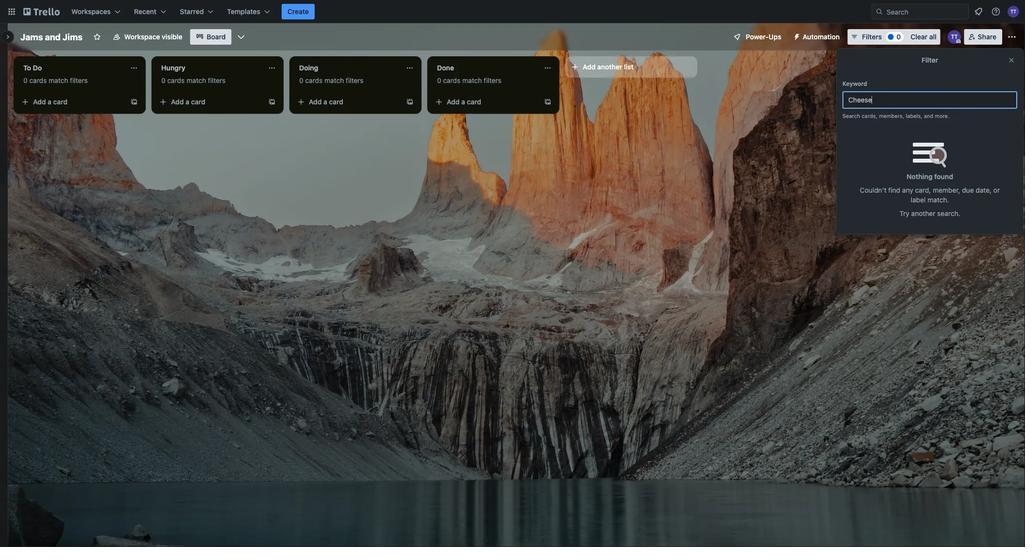 Task type: vqa. For each thing, say whether or not it's contained in the screenshot.
2nd "Add a card" button from left
yes



Task type: describe. For each thing, give the bounding box(es) containing it.
create from template… image for to do
[[130, 98, 138, 106]]

couldn't find any card, member, due date, or label match.
[[861, 186, 1001, 204]]

add a card for doing
[[309, 98, 344, 106]]

more.
[[936, 113, 950, 119]]

create from template… image for doing
[[406, 98, 414, 106]]

add for done
[[447, 98, 460, 106]]

add a card button for hungry
[[156, 94, 264, 110]]

power-ups
[[746, 33, 782, 41]]

workspace visible
[[124, 33, 182, 41]]

found
[[935, 173, 954, 181]]

filters for to do
[[70, 77, 88, 85]]

and inside board name text box
[[45, 32, 61, 42]]

templates
[[227, 8, 260, 16]]

switch to… image
[[7, 7, 17, 17]]

match for hungry
[[187, 77, 206, 85]]

create from template… image
[[544, 98, 552, 106]]

templates button
[[221, 4, 276, 19]]

0 notifications image
[[973, 6, 985, 17]]

label
[[911, 196, 926, 204]]

terry turtle (terryturtle) image
[[1008, 6, 1020, 17]]

Doing text field
[[294, 60, 400, 76]]

nothing found image
[[914, 143, 948, 168]]

cards for hungry
[[167, 77, 185, 85]]

0 cards match filters for hungry
[[161, 77, 226, 85]]

workspace visible button
[[107, 29, 188, 45]]

add inside button
[[583, 63, 596, 71]]

member,
[[933, 186, 961, 194]]

done
[[437, 64, 454, 72]]

card for doing
[[329, 98, 344, 106]]

list
[[624, 63, 634, 71]]

add for hungry
[[171, 98, 184, 106]]

Hungry text field
[[156, 60, 262, 76]]

add a card button for doing
[[294, 94, 402, 110]]

0 left clear
[[897, 33, 902, 41]]

automation
[[803, 33, 840, 41]]

couldn't
[[861, 186, 887, 194]]

ups
[[769, 33, 782, 41]]

try
[[900, 210, 910, 218]]

search
[[843, 113, 861, 119]]

card for hungry
[[191, 98, 206, 106]]

a for hungry
[[186, 98, 189, 106]]

0 for hungry
[[161, 77, 166, 85]]

add a card for to do
[[33, 98, 68, 106]]

clear all button
[[907, 29, 941, 45]]

0 for to do
[[23, 77, 28, 85]]

add another list button
[[566, 56, 698, 78]]

1 horizontal spatial and
[[925, 113, 934, 119]]

power-ups button
[[727, 29, 788, 45]]

search.
[[938, 210, 961, 218]]

members,
[[880, 113, 905, 119]]

0 cards match filters for done
[[437, 77, 502, 85]]

add for to do
[[33, 98, 46, 106]]

terry turtle (terryturtle) image
[[948, 30, 962, 44]]

any
[[903, 186, 914, 194]]

date,
[[976, 186, 992, 194]]

filters for done
[[484, 77, 502, 85]]

find
[[889, 186, 901, 194]]

filters for doing
[[346, 77, 364, 85]]

add a card button for done
[[432, 94, 540, 110]]

close popover image
[[1008, 56, 1016, 64]]

star or unstar board image
[[93, 33, 101, 41]]

add for doing
[[309, 98, 322, 106]]

customize views image
[[237, 32, 246, 42]]

recent
[[134, 8, 157, 16]]

create from template… image for hungry
[[268, 98, 276, 106]]

due
[[963, 186, 975, 194]]

try another search.
[[900, 210, 961, 218]]

cards for to do
[[29, 77, 47, 85]]

open information menu image
[[992, 7, 1002, 17]]

a for doing
[[324, 98, 327, 106]]

add a card for done
[[447, 98, 482, 106]]

clear
[[911, 33, 928, 41]]

a for to do
[[48, 98, 51, 106]]



Task type: locate. For each thing, give the bounding box(es) containing it.
Done text field
[[432, 60, 538, 76]]

match for done
[[463, 77, 482, 85]]

cards down the done
[[443, 77, 461, 85]]

0 cards match filters down done "text field"
[[437, 77, 502, 85]]

jams and jims
[[20, 32, 83, 42]]

card for done
[[467, 98, 482, 106]]

filters
[[70, 77, 88, 85], [208, 77, 226, 85], [346, 77, 364, 85], [484, 77, 502, 85]]

Enter a keyword… text field
[[843, 91, 1018, 109]]

create button
[[282, 4, 315, 19]]

card for to do
[[53, 98, 68, 106]]

4 filters from the left
[[484, 77, 502, 85]]

match down hungry text field
[[187, 77, 206, 85]]

add a card down the done
[[447, 98, 482, 106]]

0 down hungry
[[161, 77, 166, 85]]

another for add
[[598, 63, 623, 71]]

add a card button down hungry text field
[[156, 94, 264, 110]]

match down done "text field"
[[463, 77, 482, 85]]

4 cards from the left
[[443, 77, 461, 85]]

workspaces
[[71, 8, 111, 16]]

0 for doing
[[299, 77, 304, 85]]

starred
[[180, 8, 204, 16]]

1 horizontal spatial another
[[912, 210, 936, 218]]

filters down done "text field"
[[484, 77, 502, 85]]

3 card from the left
[[329, 98, 344, 106]]

1 vertical spatial and
[[925, 113, 934, 119]]

add another list
[[583, 63, 634, 71]]

2 create from template… image from the left
[[268, 98, 276, 106]]

4 add a card button from the left
[[432, 94, 540, 110]]

jims
[[63, 32, 83, 42]]

add a card button down done "text field"
[[432, 94, 540, 110]]

and
[[45, 32, 61, 42], [925, 113, 934, 119]]

cards,
[[862, 113, 878, 119]]

1 add a card from the left
[[33, 98, 68, 106]]

board
[[207, 33, 226, 41]]

clear all
[[911, 33, 937, 41]]

0 horizontal spatial and
[[45, 32, 61, 42]]

add left list at the top right
[[583, 63, 596, 71]]

0 down to in the top of the page
[[23, 77, 28, 85]]

labels,
[[906, 113, 923, 119]]

back to home image
[[23, 4, 60, 19]]

card,
[[916, 186, 932, 194]]

1 cards from the left
[[29, 77, 47, 85]]

3 a from the left
[[324, 98, 327, 106]]

card down hungry text field
[[191, 98, 206, 106]]

card down done "text field"
[[467, 98, 482, 106]]

search image
[[876, 8, 884, 16]]

0 horizontal spatial create from template… image
[[130, 98, 138, 106]]

jams
[[20, 32, 43, 42]]

visible
[[162, 33, 182, 41]]

cards for doing
[[305, 77, 323, 85]]

a down done "text field"
[[462, 98, 465, 106]]

recent button
[[128, 4, 172, 19]]

and left jims
[[45, 32, 61, 42]]

filters for hungry
[[208, 77, 226, 85]]

2 cards from the left
[[167, 77, 185, 85]]

add a card down doing
[[309, 98, 344, 106]]

doing
[[299, 64, 318, 72]]

0 vertical spatial and
[[45, 32, 61, 42]]

match for doing
[[325, 77, 344, 85]]

3 filters from the left
[[346, 77, 364, 85]]

1 create from template… image from the left
[[130, 98, 138, 106]]

0 for done
[[437, 77, 442, 85]]

filters down hungry text field
[[208, 77, 226, 85]]

0 cards match filters
[[23, 77, 88, 85], [161, 77, 226, 85], [299, 77, 364, 85], [437, 77, 502, 85]]

this member is an admin of this board. image
[[957, 39, 962, 44]]

filters
[[863, 33, 883, 41]]

nothing found
[[907, 173, 954, 181]]

4 0 cards match filters from the left
[[437, 77, 502, 85]]

primary element
[[0, 0, 1026, 23]]

add down the done
[[447, 98, 460, 106]]

board link
[[190, 29, 232, 45]]

match.
[[928, 196, 950, 204]]

0 cards match filters down hungry text field
[[161, 77, 226, 85]]

4 match from the left
[[463, 77, 482, 85]]

0
[[897, 33, 902, 41], [23, 77, 28, 85], [161, 77, 166, 85], [299, 77, 304, 85], [437, 77, 442, 85]]

add a card button down doing text field
[[294, 94, 402, 110]]

card down the to do text box
[[53, 98, 68, 106]]

another left list at the top right
[[598, 63, 623, 71]]

to
[[23, 64, 31, 72]]

share button
[[965, 29, 1003, 45]]

show menu image
[[1008, 32, 1018, 42]]

sm image
[[790, 29, 803, 43]]

3 add a card button from the left
[[294, 94, 402, 110]]

to do
[[23, 64, 42, 72]]

4 card from the left
[[467, 98, 482, 106]]

all
[[930, 33, 937, 41]]

another inside button
[[598, 63, 623, 71]]

2 horizontal spatial create from template… image
[[406, 98, 414, 106]]

add down doing
[[309, 98, 322, 106]]

create
[[288, 8, 309, 16]]

1 0 cards match filters from the left
[[23, 77, 88, 85]]

1 vertical spatial another
[[912, 210, 936, 218]]

a
[[48, 98, 51, 106], [186, 98, 189, 106], [324, 98, 327, 106], [462, 98, 465, 106]]

do
[[33, 64, 42, 72]]

and left more.
[[925, 113, 934, 119]]

0 vertical spatial another
[[598, 63, 623, 71]]

Board name text field
[[16, 29, 87, 45]]

4 add a card from the left
[[447, 98, 482, 106]]

starred button
[[174, 4, 219, 19]]

card
[[53, 98, 68, 106], [191, 98, 206, 106], [329, 98, 344, 106], [467, 98, 482, 106]]

3 create from template… image from the left
[[406, 98, 414, 106]]

a down hungry text field
[[186, 98, 189, 106]]

add a card for hungry
[[171, 98, 206, 106]]

0 cards match filters down the to do text box
[[23, 77, 88, 85]]

keyword
[[843, 80, 868, 87]]

1 a from the left
[[48, 98, 51, 106]]

2 a from the left
[[186, 98, 189, 106]]

workspaces button
[[66, 4, 126, 19]]

Search field
[[884, 4, 969, 19]]

0 horizontal spatial another
[[598, 63, 623, 71]]

filters down doing text field
[[346, 77, 364, 85]]

2 add a card button from the left
[[156, 94, 264, 110]]

0 cards match filters for to do
[[23, 77, 88, 85]]

1 add a card button from the left
[[17, 94, 126, 110]]

add down do
[[33, 98, 46, 106]]

add a card
[[33, 98, 68, 106], [171, 98, 206, 106], [309, 98, 344, 106], [447, 98, 482, 106]]

a for done
[[462, 98, 465, 106]]

4 a from the left
[[462, 98, 465, 106]]

3 match from the left
[[325, 77, 344, 85]]

1 card from the left
[[53, 98, 68, 106]]

add a card button down the to do text box
[[17, 94, 126, 110]]

1 match from the left
[[49, 77, 68, 85]]

0 cards match filters for doing
[[299, 77, 364, 85]]

match down doing text field
[[325, 77, 344, 85]]

cards down doing
[[305, 77, 323, 85]]

add down hungry
[[171, 98, 184, 106]]

add a card down do
[[33, 98, 68, 106]]

cards down do
[[29, 77, 47, 85]]

nothing
[[907, 173, 933, 181]]

0 down doing
[[299, 77, 304, 85]]

match down the to do text box
[[49, 77, 68, 85]]

add a card down hungry
[[171, 98, 206, 106]]

match
[[49, 77, 68, 85], [187, 77, 206, 85], [325, 77, 344, 85], [463, 77, 482, 85]]

add
[[583, 63, 596, 71], [33, 98, 46, 106], [171, 98, 184, 106], [309, 98, 322, 106], [447, 98, 460, 106]]

filter
[[922, 56, 939, 64]]

workspace
[[124, 33, 160, 41]]

power-
[[746, 33, 769, 41]]

cards down hungry
[[167, 77, 185, 85]]

0 cards match filters down doing text field
[[299, 77, 364, 85]]

2 filters from the left
[[208, 77, 226, 85]]

2 add a card from the left
[[171, 98, 206, 106]]

3 add a card from the left
[[309, 98, 344, 106]]

share
[[979, 33, 997, 41]]

another for try
[[912, 210, 936, 218]]

2 card from the left
[[191, 98, 206, 106]]

cards
[[29, 77, 47, 85], [167, 77, 185, 85], [305, 77, 323, 85], [443, 77, 461, 85]]

2 0 cards match filters from the left
[[161, 77, 226, 85]]

2 match from the left
[[187, 77, 206, 85]]

or
[[994, 186, 1001, 194]]

a down the to do text box
[[48, 98, 51, 106]]

match for to do
[[49, 77, 68, 85]]

0 down the done
[[437, 77, 442, 85]]

To Do text field
[[17, 60, 124, 76]]

1 horizontal spatial create from template… image
[[268, 98, 276, 106]]

1 filters from the left
[[70, 77, 88, 85]]

another
[[598, 63, 623, 71], [912, 210, 936, 218]]

add a card button for to do
[[17, 94, 126, 110]]

add a card button
[[17, 94, 126, 110], [156, 94, 264, 110], [294, 94, 402, 110], [432, 94, 540, 110]]

card down doing text field
[[329, 98, 344, 106]]

3 0 cards match filters from the left
[[299, 77, 364, 85]]

automation button
[[790, 29, 846, 45]]

create from template… image
[[130, 98, 138, 106], [268, 98, 276, 106], [406, 98, 414, 106]]

search cards, members, labels, and more.
[[843, 113, 950, 119]]

3 cards from the left
[[305, 77, 323, 85]]

another down 'label'
[[912, 210, 936, 218]]

a down doing text field
[[324, 98, 327, 106]]

hungry
[[161, 64, 186, 72]]

filters down the to do text box
[[70, 77, 88, 85]]

cards for done
[[443, 77, 461, 85]]



